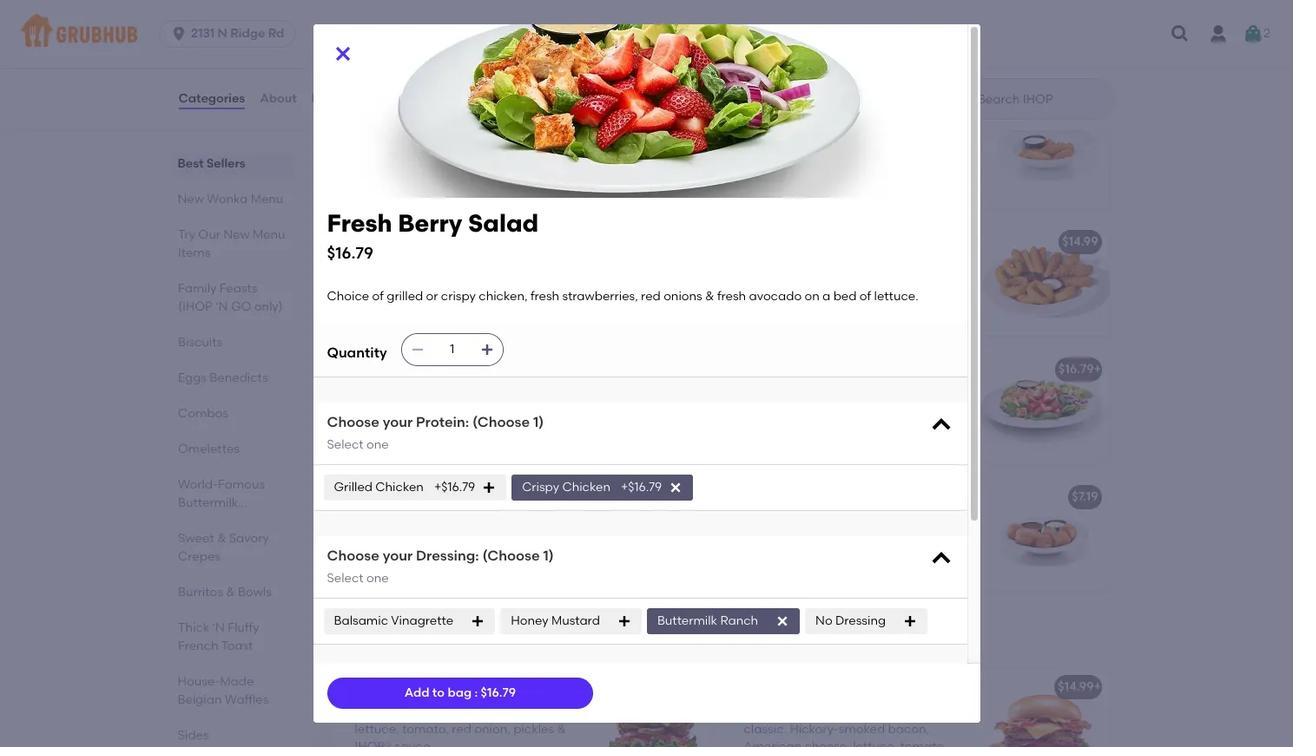 Task type: vqa. For each thing, say whether or not it's contained in the screenshot.
Email Field
no



Task type: locate. For each thing, give the bounding box(es) containing it.
cheese down soup
[[482, 405, 525, 419]]

+$16.79 down choose your protein: (choose 1) select one at the bottom left of the page
[[434, 480, 475, 495]]

svg image inside main navigation navigation
[[1170, 23, 1191, 44]]

caramel
[[877, 550, 926, 565]]

0 horizontal spatial served
[[438, 185, 479, 199]]

jalapeño down the bites
[[839, 132, 896, 146]]

jalapeño up "golden,"
[[744, 107, 801, 122]]

your down creamy
[[383, 414, 413, 431]]

or for chopped chicken salad
[[454, 515, 466, 530]]

1 + from the top
[[1094, 363, 1101, 377]]

1 vertical spatial lettuce,
[[853, 740, 898, 748]]

grilled down "chopped chicken salad"
[[415, 515, 451, 530]]

served up dulce
[[783, 532, 823, 547]]

1 vertical spatial sauce.
[[395, 740, 434, 748]]

add to bag : $16.79
[[404, 686, 516, 701]]

cheese up honey
[[505, 550, 547, 565]]

four- down basil
[[454, 405, 482, 419]]

1 vertical spatial 1)
[[543, 548, 554, 565]]

a inside truly a classic. american cheese, lettuce, tomato, red onion, pickles & ihop® sauce.
[[385, 705, 393, 720]]

for
[[781, 167, 797, 182]]

1 vertical spatial +
[[1094, 680, 1101, 695]]

red
[[419, 149, 439, 164], [641, 289, 661, 304], [854, 405, 874, 419], [403, 568, 423, 582], [452, 723, 472, 737]]

buttermilk
[[178, 496, 238, 511], [657, 614, 718, 629]]

0 vertical spatial jalapeño
[[744, 107, 801, 122]]

sweet & savory crepes tab
[[178, 530, 286, 566]]

breast,
[[480, 132, 521, 146]]

with down 'tossed'
[[826, 532, 851, 547]]

six perfectly crispy & melty mozzarella cheese sticks served with marinara.
[[355, 259, 568, 309]]

(ihop
[[178, 300, 212, 314]]

(choose for protein:
[[472, 414, 530, 431]]

a
[[519, 167, 527, 182], [823, 289, 831, 304], [382, 405, 390, 419], [817, 422, 825, 437], [486, 568, 494, 582], [385, 705, 393, 720], [925, 705, 933, 720]]

bed inside 'choice of grilled or crispy chicken, hickory-smoked bacon, fresh avocado, tomatoes, four-cheese blend & red onions on a bed of lettuce.'
[[496, 568, 520, 582]]

crispy inside choice of grilled or crispy chicken, fresh strawberries, red onions & fresh avocado on a bed of lettuce.
[[858, 387, 893, 402]]

new down quantity
[[355, 363, 382, 377]]

1 horizontal spatial soup
[[464, 363, 495, 377]]

lettuce, up ihop®
[[355, 723, 399, 737]]

your inside choose your protein: (choose 1) select one
[[383, 414, 413, 431]]

2 vertical spatial choice
[[355, 515, 397, 530]]

1 select from the top
[[327, 438, 364, 452]]

0 vertical spatial salad
[[468, 208, 539, 238]]

2 vertical spatial or
[[454, 515, 466, 530]]

chicken right grilled
[[376, 480, 424, 495]]

1 your from the top
[[383, 414, 413, 431]]

$16.79
[[327, 243, 373, 263], [1059, 363, 1094, 377], [670, 490, 705, 505], [481, 686, 516, 701]]

0 horizontal spatial cheese,
[[503, 705, 548, 720]]

0 vertical spatial your
[[383, 414, 413, 431]]

grilled
[[392, 132, 429, 146], [355, 185, 391, 199], [387, 289, 423, 304], [804, 387, 840, 402], [415, 515, 451, 530]]

new tomato basil soup
[[355, 363, 495, 377]]

your for dressing:
[[383, 548, 413, 565]]

toast
[[221, 639, 253, 654]]

2 +$16.79 from the left
[[621, 480, 662, 495]]

your inside "choose your dressing: (choose 1) select one"
[[383, 548, 413, 565]]

1 horizontal spatial cheese,
[[805, 740, 850, 748]]

donut
[[744, 515, 780, 530]]

grilled
[[334, 480, 373, 495]]

0 horizontal spatial +$16.79
[[434, 480, 475, 495]]

smoked inside only bacon can improve upon a classic. hickory-smoked bacon, american cheese, lettuce, tomat
[[839, 723, 885, 737]]

best sellers tab
[[178, 155, 286, 173]]

select for choose your dressing: (choose 1)
[[327, 571, 364, 586]]

in up cream
[[858, 515, 869, 530]]

diced grilled chicken breast, roasted poblano & red bell peppers & melted jack & cheddar cheeses in a warm, grilled tortilla. served with salsa, pickled jalapenos and sour cream.
[[355, 132, 571, 217]]

one inside choose your protein: (choose 1) select one
[[367, 438, 389, 452]]

chicken
[[355, 107, 404, 122], [376, 480, 424, 495], [562, 480, 611, 495], [414, 490, 463, 505], [435, 628, 510, 650]]

0 horizontal spatial new
[[178, 192, 204, 207]]

(choose down soup
[[472, 414, 530, 431]]

dulce
[[787, 550, 820, 565]]

new tomato basil soup image
[[589, 351, 720, 464]]

four- right 'tomatoes,' on the left
[[476, 550, 505, 565]]

0 vertical spatial select
[[327, 438, 364, 452]]

peppers
[[466, 149, 515, 164]]

house-made belgian waffles
[[178, 675, 269, 708]]

or
[[426, 289, 438, 304], [843, 387, 855, 402], [454, 515, 466, 530]]

fresh for fresh berry salad
[[744, 363, 776, 377]]

0 vertical spatial 1)
[[533, 414, 544, 431]]

1) for choose your dressing: (choose 1)
[[543, 548, 554, 565]]

'n right thick
[[212, 621, 224, 636]]

0 horizontal spatial lettuce,
[[355, 723, 399, 737]]

2 choose from the top
[[327, 548, 379, 565]]

served inside donut holes tossed in cinnamon sugar. served with cream cheese icing & dulce de leche caramel sauce.
[[783, 532, 823, 547]]

1 vertical spatial american
[[744, 740, 802, 748]]

truly
[[355, 705, 382, 720]]

burgers & chicken sandwiches
[[341, 628, 625, 650]]

on down fresh berry salad
[[800, 422, 815, 437]]

0 vertical spatial +
[[1094, 363, 1101, 377]]

classic. inside only bacon can improve upon a classic. hickory-smoked bacon, american cheese, lettuce, tomat
[[744, 723, 787, 737]]

(choose for dressing:
[[482, 548, 540, 565]]

mozzarella
[[355, 277, 417, 292]]

& inside the 'world-famous buttermilk pancakes sweet & savory crepes'
[[217, 532, 226, 546]]

soup
[[399, 55, 445, 77], [464, 363, 495, 377]]

chicken,
[[479, 289, 528, 304], [896, 387, 945, 402], [507, 515, 556, 530]]

avocado down fresh berry salad
[[744, 422, 797, 437]]

our
[[198, 228, 220, 242]]

on down dressing:
[[468, 568, 483, 582]]

choice down six
[[327, 289, 369, 304]]

2 vertical spatial onions
[[426, 568, 465, 582]]

2 + from the top
[[1094, 680, 1101, 695]]

2 vertical spatial bed
[[496, 568, 520, 582]]

with inside 6 golden, crispy jalapeño & cheddar cheese bites served with buttermilk ranch for dipping.
[[863, 149, 887, 164]]

salad for fresh berry salad
[[813, 363, 848, 377]]

0 vertical spatial lettuce,
[[355, 723, 399, 737]]

buttermilk left ranch
[[657, 614, 718, 629]]

famous
[[218, 478, 265, 493]]

chicken up :
[[435, 628, 510, 650]]

1 vertical spatial cheese,
[[805, 740, 850, 748]]

fresh
[[327, 208, 392, 238], [744, 363, 776, 377]]

in inside donut holes tossed in cinnamon sugar. served with cream cheese icing & dulce de leche caramel sauce.
[[858, 515, 869, 530]]

cheese, down hickory-
[[805, 740, 850, 748]]

bacon, up dressing:
[[452, 532, 493, 547]]

american down only
[[744, 740, 802, 748]]

served up dipping.
[[821, 149, 860, 164]]

dressing
[[836, 614, 886, 629]]

classic. down only
[[744, 723, 787, 737]]

ridge
[[230, 26, 265, 41]]

crispy inside six perfectly crispy & melty mozzarella cheese sticks served with marinara.
[[429, 259, 464, 274]]

fresh
[[531, 289, 560, 304], [717, 289, 746, 304], [744, 405, 773, 419], [931, 405, 960, 419], [496, 532, 525, 547]]

0 vertical spatial berry
[[398, 208, 462, 238]]

sauce. inside donut holes tossed in cinnamon sugar. served with cream cheese icing & dulce de leche caramel sauce.
[[744, 568, 783, 582]]

1 vertical spatial menu
[[252, 228, 285, 242]]

select inside choose your protein: (choose 1) select one
[[327, 438, 364, 452]]

jalapeño
[[744, 107, 801, 122], [839, 132, 896, 146]]

soup up basil
[[464, 363, 495, 377]]

1 horizontal spatial american
[[744, 740, 802, 748]]

grilled inside 'choice of grilled or crispy chicken, hickory-smoked bacon, fresh avocado, tomatoes, four-cheese blend & red onions on a bed of lettuce.'
[[415, 515, 451, 530]]

choice up hickory-
[[355, 515, 397, 530]]

cheese
[[804, 107, 849, 122]]

0 horizontal spatial served
[[501, 277, 540, 292]]

cheese, inside only bacon can improve upon a classic. hickory-smoked bacon, american cheese, lettuce, tomat
[[805, 740, 850, 748]]

fresh berry salad image
[[979, 351, 1109, 464]]

choice down fresh berry salad
[[744, 387, 786, 402]]

choose for choose your dressing: (choose 1)
[[327, 548, 379, 565]]

strawberries,
[[562, 289, 638, 304], [776, 405, 852, 419]]

svg image inside 2131 n ridge rd button
[[170, 25, 188, 43]]

+$16.79 for crispy chicken
[[621, 480, 662, 495]]

0 vertical spatial onions
[[664, 289, 702, 304]]

chicken right crispy
[[562, 480, 611, 495]]

1) inside choose your protein: (choose 1) select one
[[533, 414, 544, 431]]

2 vertical spatial on
[[468, 568, 483, 582]]

svg image
[[1170, 23, 1191, 44], [332, 43, 353, 64], [411, 343, 425, 357], [480, 343, 494, 357], [929, 414, 953, 438], [482, 481, 496, 495], [929, 547, 953, 572], [471, 615, 485, 629]]

fresh right "$5.99"
[[744, 363, 776, 377]]

smoked down the 'improve'
[[839, 723, 885, 737]]

$14.99 inside $14.99 button
[[1063, 235, 1098, 250]]

2 horizontal spatial new
[[355, 363, 382, 377]]

menu down new wonka menu tab
[[252, 228, 285, 242]]

cheese up ranch
[[744, 149, 786, 164]]

search icon image
[[951, 89, 972, 109]]

1 vertical spatial choice
[[744, 387, 786, 402]]

chicken, inside 'choice of grilled or crispy chicken, hickory-smoked bacon, fresh avocado, tomatoes, four-cheese blend & red onions on a bed of lettuce.'
[[507, 515, 556, 530]]

0 horizontal spatial soup
[[399, 55, 445, 77]]

tomato
[[405, 387, 449, 402]]

crispy chicken
[[522, 480, 611, 495]]

about button
[[259, 68, 298, 130]]

bacon, down upon
[[888, 723, 930, 737]]

bell
[[442, 149, 463, 164]]

svg image
[[1243, 23, 1264, 44], [170, 25, 188, 43], [669, 481, 683, 495], [617, 615, 631, 629], [776, 615, 790, 629], [903, 615, 917, 629]]

salads
[[468, 55, 531, 77]]

1 horizontal spatial served
[[783, 532, 823, 547]]

crispy inside 'choice of grilled or crispy chicken, hickory-smoked bacon, fresh avocado, tomatoes, four-cheese blend & red onions on a bed of lettuce.'
[[469, 515, 504, 530]]

cheese down cinnamon
[[895, 532, 938, 547]]

0 vertical spatial 'n
[[215, 300, 228, 314]]

on
[[805, 289, 820, 304], [800, 422, 815, 437], [468, 568, 483, 582]]

avocado inside choice of grilled or crispy chicken, fresh strawberries, red onions & fresh avocado on a bed of lettuce.
[[744, 422, 797, 437]]

2 select from the top
[[327, 571, 364, 586]]

in inside the diced grilled chicken breast, roasted poblano & red bell peppers & melted jack & cheddar cheeses in a warm, grilled tortilla. served with salsa, pickled jalapenos and sour cream.
[[506, 167, 516, 182]]

pickles
[[514, 723, 554, 737]]

1 vertical spatial jalapeño
[[839, 132, 896, 146]]

choose inside choose your protein: (choose 1) select one
[[327, 414, 379, 431]]

with inside six perfectly crispy & melty mozzarella cheese sticks served with marinara.
[[543, 277, 568, 292]]

new down best
[[178, 192, 204, 207]]

combos
[[178, 407, 228, 421]]

no
[[816, 614, 833, 629]]

1 horizontal spatial in
[[858, 515, 869, 530]]

0 horizontal spatial berry
[[398, 208, 462, 238]]

salad inside fresh berry salad $16.79
[[468, 208, 539, 238]]

sticks
[[466, 277, 498, 292]]

cinnamon dippers image
[[979, 479, 1109, 592]]

select inside "choose your dressing: (choose 1) select one"
[[327, 571, 364, 586]]

omelettes tab
[[178, 440, 286, 459]]

1 vertical spatial four-
[[476, 550, 505, 565]]

choose down creamy
[[327, 414, 379, 431]]

chicken for crispy chicken
[[562, 480, 611, 495]]

0 vertical spatial (choose
[[472, 414, 530, 431]]

2 button
[[1243, 18, 1271, 50]]

served inside 6 golden, crispy jalapeño & cheddar cheese bites served with buttermilk ranch for dipping.
[[821, 149, 860, 164]]

0 horizontal spatial in
[[506, 167, 516, 182]]

fresh for fresh berry salad $16.79
[[327, 208, 392, 238]]

cheese inside 6 golden, crispy jalapeño & cheddar cheese bites served with buttermilk ranch for dipping.
[[744, 149, 786, 164]]

0 vertical spatial bacon,
[[452, 532, 493, 547]]

or inside 'choice of grilled or crispy chicken, hickory-smoked bacon, fresh avocado, tomatoes, four-cheese blend & red onions on a bed of lettuce.'
[[454, 515, 466, 530]]

1 horizontal spatial jalapeño
[[839, 132, 896, 146]]

smoked up 'tomatoes,' on the left
[[402, 532, 449, 547]]

2 horizontal spatial onions
[[877, 405, 916, 419]]

'n left go
[[215, 300, 228, 314]]

bites
[[789, 149, 818, 164]]

a inside the diced grilled chicken breast, roasted poblano & red bell peppers & melted jack & cheddar cheeses in a warm, grilled tortilla. served with salsa, pickled jalapenos and sour cream.
[[519, 167, 527, 182]]

crispy
[[522, 480, 559, 495]]

tomato
[[384, 363, 430, 377]]

& inside six perfectly crispy & melty mozzarella cheese sticks served with marinara.
[[467, 259, 476, 274]]

1 vertical spatial new
[[223, 228, 249, 242]]

with inside the diced grilled chicken breast, roasted poblano & red bell peppers & melted jack & cheddar cheeses in a warm, grilled tortilla. served with salsa, pickled jalapenos and sour cream.
[[482, 185, 506, 199]]

choose inside "choose your dressing: (choose 1) select one"
[[327, 548, 379, 565]]

+$16.79
[[434, 480, 475, 495], [621, 480, 662, 495]]

one for protein:
[[367, 438, 389, 452]]

1 vertical spatial fresh
[[744, 363, 776, 377]]

(choose right dressing:
[[482, 548, 540, 565]]

with down creamy
[[355, 405, 380, 419]]

1 vertical spatial one
[[367, 571, 389, 586]]

berry inside fresh berry salad $16.79
[[398, 208, 462, 238]]

1 one from the top
[[367, 438, 389, 452]]

choose up blend
[[327, 548, 379, 565]]

choose your dressing: (choose 1) select one
[[327, 548, 554, 586]]

cheese inside donut holes tossed in cinnamon sugar. served with cream cheese icing & dulce de leche caramel sauce.
[[895, 532, 938, 547]]

0 horizontal spatial strawberries,
[[562, 289, 638, 304]]

served up and
[[438, 185, 479, 199]]

lettuce,
[[355, 723, 399, 737], [853, 740, 898, 748]]

2 one from the top
[[367, 571, 389, 586]]

1 horizontal spatial fresh
[[744, 363, 776, 377]]

one up 'grilled chicken'
[[367, 438, 389, 452]]

0 horizontal spatial smoked
[[402, 532, 449, 547]]

1 vertical spatial your
[[383, 548, 413, 565]]

appetizer sampler image
[[979, 224, 1109, 336]]

in up salsa,
[[506, 167, 516, 182]]

2131 n ridge rd button
[[159, 20, 303, 48]]

bowls
[[238, 585, 271, 600]]

0 vertical spatial $14.99
[[1063, 235, 1098, 250]]

fresh inside fresh berry salad $16.79
[[327, 208, 392, 238]]

0 vertical spatial classic.
[[396, 705, 439, 720]]

served down melty
[[501, 277, 540, 292]]

bed inside choice of grilled or crispy chicken, fresh strawberries, red onions & fresh avocado on a bed of lettuce.
[[828, 422, 852, 437]]

1 vertical spatial served
[[783, 532, 823, 547]]

2
[[1264, 26, 1271, 41]]

1 vertical spatial bed
[[828, 422, 852, 437]]

2 horizontal spatial or
[[843, 387, 855, 402]]

ranch
[[720, 614, 758, 629]]

select
[[327, 438, 364, 452], [327, 571, 364, 586]]

+$16.79 right "crispy chicken"
[[621, 480, 662, 495]]

sour
[[488, 202, 513, 217]]

1 vertical spatial $14.99
[[1058, 680, 1094, 695]]

avocado up fresh berry salad
[[749, 289, 802, 304]]

cheese inside 'choice of grilled or crispy chicken, hickory-smoked bacon, fresh avocado, tomatoes, four-cheese blend & red onions on a bed of lettuce.'
[[505, 550, 547, 565]]

sides tab
[[178, 727, 286, 745]]

buttermilk up pancakes
[[178, 496, 238, 511]]

soup up chicken quesadilla
[[399, 55, 445, 77]]

on up fresh berry salad
[[805, 289, 820, 304]]

one inside "choose your dressing: (choose 1) select one"
[[367, 571, 389, 586]]

american down :
[[442, 705, 500, 720]]

mozza sticks
[[355, 235, 431, 250]]

(choose inside choose your protein: (choose 1) select one
[[472, 414, 530, 431]]

marinara.
[[355, 295, 413, 309]]

2 vertical spatial salad
[[466, 490, 501, 505]]

of
[[372, 289, 384, 304], [860, 289, 871, 304], [789, 387, 801, 402], [855, 422, 866, 437], [400, 515, 412, 530], [523, 568, 534, 582]]

sticks
[[396, 235, 431, 250]]

sauce. down icing
[[744, 568, 783, 582]]

diced
[[355, 132, 389, 146]]

or down perfectly
[[426, 289, 438, 304]]

with right sticks
[[543, 277, 568, 292]]

1) down topped
[[533, 414, 544, 431]]

chicken for chopped chicken salad
[[414, 490, 463, 505]]

0 vertical spatial choice of grilled or crispy chicken, fresh strawberries, red onions & fresh avocado on a bed of lettuce.
[[327, 289, 919, 304]]

crispy inside 6 golden, crispy jalapeño & cheddar cheese bites served with buttermilk ranch for dipping.
[[801, 132, 836, 146]]

grilled down perfectly
[[387, 289, 423, 304]]

tossed
[[817, 515, 856, 530]]

red inside truly a classic. american cheese, lettuce, tomato, red onion, pickles & ihop® sauce.
[[452, 723, 472, 737]]

$14.99 for $14.99 +
[[1058, 680, 1094, 695]]

classic
[[380, 680, 423, 695]]

0 horizontal spatial buttermilk
[[178, 496, 238, 511]]

1 vertical spatial classic.
[[744, 723, 787, 737]]

thick 'n fluffy french toast
[[178, 621, 259, 654]]

your down hickory-
[[383, 548, 413, 565]]

1 vertical spatial lettuce.
[[869, 422, 913, 437]]

(choose inside "choose your dressing: (choose 1) select one"
[[482, 548, 540, 565]]

& inside truly a classic. american cheese, lettuce, tomato, red onion, pickles & ihop® sauce.
[[557, 723, 566, 737]]

1 vertical spatial berry
[[779, 363, 810, 377]]

served inside six perfectly crispy & melty mozzarella cheese sticks served with marinara.
[[501, 277, 540, 292]]

sauce.
[[744, 568, 783, 582], [395, 740, 434, 748]]

2 your from the top
[[383, 548, 413, 565]]

served
[[438, 185, 479, 199], [783, 532, 823, 547]]

chicken right chopped
[[414, 490, 463, 505]]

warm,
[[530, 167, 567, 182]]

0 vertical spatial served
[[821, 149, 860, 164]]

try our new menu items tab
[[178, 226, 286, 262]]

or up dressing:
[[454, 515, 466, 530]]

or down fresh berry salad
[[843, 387, 855, 402]]

menu right wonka
[[251, 192, 283, 207]]

2 vertical spatial lettuce.
[[355, 585, 399, 600]]

1 horizontal spatial sauce.
[[744, 568, 783, 582]]

0 vertical spatial american
[[442, 705, 500, 720]]

select up grilled
[[327, 438, 364, 452]]

choice inside 'choice of grilled or crispy chicken, hickory-smoked bacon, fresh avocado, tomatoes, four-cheese blend & red onions on a bed of lettuce.'
[[355, 515, 397, 530]]

2 vertical spatial new
[[355, 363, 382, 377]]

0 vertical spatial served
[[438, 185, 479, 199]]

0 vertical spatial strawberries,
[[562, 289, 638, 304]]

1 vertical spatial (choose
[[482, 548, 540, 565]]

protein:
[[416, 414, 469, 431]]

salad for fresh berry salad $16.79
[[468, 208, 539, 238]]

thick 'n fluffy french toast tab
[[178, 619, 286, 656]]

1 vertical spatial choose
[[327, 548, 379, 565]]

1 vertical spatial choice of grilled or crispy chicken, fresh strawberries, red onions & fresh avocado on a bed of lettuce.
[[744, 387, 960, 437]]

chicken quesadilla image
[[589, 96, 720, 209]]

american inside truly a classic. american cheese, lettuce, tomato, red onion, pickles & ihop® sauce.
[[442, 705, 500, 720]]

burgers
[[341, 628, 412, 650]]

0 vertical spatial or
[[426, 289, 438, 304]]

1 horizontal spatial onions
[[664, 289, 702, 304]]

melted
[[530, 149, 571, 164]]

fresh up six
[[327, 208, 392, 238]]

1 vertical spatial onions
[[877, 405, 916, 419]]

1) up honey mustard at the bottom of page
[[543, 548, 554, 565]]

sharp cheddar mac & cheese image
[[589, 0, 720, 19]]

cheese inside six perfectly crispy & melty mozzarella cheese sticks served with marinara.
[[420, 277, 463, 292]]

mozza sticks image
[[589, 224, 720, 336]]

0 horizontal spatial sauce.
[[395, 740, 434, 748]]

vinagrette
[[391, 614, 454, 629]]

1 vertical spatial chicken,
[[896, 387, 945, 402]]

1) for choose your protein: (choose 1)
[[533, 414, 544, 431]]

0 vertical spatial menu
[[251, 192, 283, 207]]

1 horizontal spatial +$16.79
[[621, 480, 662, 495]]

1 vertical spatial in
[[858, 515, 869, 530]]

&
[[449, 55, 464, 77], [898, 132, 908, 146], [407, 149, 416, 164], [518, 149, 527, 164], [387, 167, 396, 182], [467, 259, 476, 274], [705, 289, 715, 304], [919, 405, 928, 419], [217, 532, 226, 546], [775, 550, 785, 565], [391, 568, 401, 582], [226, 585, 235, 600], [416, 628, 430, 650], [557, 723, 566, 737]]

lettuce, down the 'improve'
[[853, 740, 898, 748]]

select down "avocado,"
[[327, 571, 364, 586]]

1 choose from the top
[[327, 414, 379, 431]]

chicken
[[432, 132, 477, 146]]

burritos & bowls tab
[[178, 584, 286, 602]]

cheese left sticks
[[420, 277, 463, 292]]

0 horizontal spatial classic.
[[396, 705, 439, 720]]

cheese, up pickles
[[503, 705, 548, 720]]

with up sour
[[482, 185, 506, 199]]

1 horizontal spatial lettuce,
[[853, 740, 898, 748]]

sauce. down tomato,
[[395, 740, 434, 748]]

one down "avocado,"
[[367, 571, 389, 586]]

avocado,
[[355, 550, 410, 565]]

lettuce, inside truly a classic. american cheese, lettuce, tomato, red onion, pickles & ihop® sauce.
[[355, 723, 399, 737]]

jalapeño inside 6 golden, crispy jalapeño & cheddar cheese bites served with buttermilk ranch for dipping.
[[839, 132, 896, 146]]

Input item quantity number field
[[433, 335, 471, 366]]

classic. inside truly a classic. american cheese, lettuce, tomato, red onion, pickles & ihop® sauce.
[[396, 705, 439, 720]]

1 horizontal spatial served
[[821, 149, 860, 164]]

new right our
[[223, 228, 249, 242]]

classic. down add
[[396, 705, 439, 720]]

onions
[[664, 289, 702, 304], [877, 405, 916, 419], [426, 568, 465, 582]]

with down the bites
[[863, 149, 887, 164]]

1) inside "choose your dressing: (choose 1) select one"
[[543, 548, 554, 565]]

1 vertical spatial bacon,
[[888, 723, 930, 737]]

sugar.
[[744, 532, 780, 547]]

american inside only bacon can improve upon a classic. hickory-smoked bacon, american cheese, lettuce, tomat
[[744, 740, 802, 748]]

perfectly
[[374, 259, 426, 274]]

0 vertical spatial new
[[178, 192, 204, 207]]

cheese inside creamy tomato basil soup topped with a decadent four-cheese crisp.
[[482, 405, 525, 419]]

world-
[[178, 478, 218, 493]]

1 horizontal spatial or
[[454, 515, 466, 530]]

to
[[432, 686, 445, 701]]

1 +$16.79 from the left
[[434, 480, 475, 495]]

0 vertical spatial soup
[[399, 55, 445, 77]]

0 vertical spatial fresh
[[327, 208, 392, 238]]



Task type: describe. For each thing, give the bounding box(es) containing it.
cream.
[[516, 202, 557, 217]]

eggs
[[178, 371, 206, 386]]

and
[[461, 202, 485, 217]]

red inside 'choice of grilled or crispy chicken, hickory-smoked bacon, fresh avocado, tomatoes, four-cheese blend & red onions on a bed of lettuce.'
[[403, 568, 423, 582]]

honey
[[511, 614, 549, 629]]

1 vertical spatial on
[[800, 422, 815, 437]]

menu inside try our new menu items
[[252, 228, 285, 242]]

onions inside 'choice of grilled or crispy chicken, hickory-smoked bacon, fresh avocado, tomatoes, four-cheese blend & red onions on a bed of lettuce.'
[[426, 568, 465, 582]]

0 vertical spatial avocado
[[749, 289, 802, 304]]

hickory-
[[790, 723, 839, 737]]

buttermilk inside the 'world-famous buttermilk pancakes sweet & savory crepes'
[[178, 496, 238, 511]]

0 horizontal spatial or
[[426, 289, 438, 304]]

new for new tomato basil soup
[[355, 363, 382, 377]]

one for dressing:
[[367, 571, 389, 586]]

about
[[260, 91, 297, 106]]

served inside the diced grilled chicken breast, roasted poblano & red bell peppers & melted jack & cheddar cheeses in a warm, grilled tortilla. served with salsa, pickled jalapenos and sour cream.
[[438, 185, 479, 199]]

served for bites
[[821, 149, 860, 164]]

crisp.
[[528, 405, 559, 419]]

new wonka menu tab
[[178, 190, 286, 208]]

& inside donut holes tossed in cinnamon sugar. served with cream cheese icing & dulce de leche caramel sauce.
[[775, 550, 785, 565]]

select for choose your protein: (choose 1)
[[327, 438, 364, 452]]

choose your protein: (choose 1) select one
[[327, 414, 544, 452]]

reviews
[[311, 91, 360, 106]]

0 vertical spatial lettuce.
[[874, 289, 919, 304]]

poblano
[[355, 149, 404, 164]]

the classic image
[[589, 669, 720, 748]]

four- inside 'choice of grilled or crispy chicken, hickory-smoked bacon, fresh avocado, tomatoes, four-cheese blend & red onions on a bed of lettuce.'
[[476, 550, 505, 565]]

jalapenos
[[401, 202, 458, 217]]

rd
[[268, 26, 284, 41]]

mozza
[[355, 235, 393, 250]]

reviews button
[[311, 68, 361, 130]]

$13.79
[[674, 107, 709, 122]]

& inside 'choice of grilled or crispy chicken, hickory-smoked bacon, fresh avocado, tomatoes, four-cheese blend & red onions on a bed of lettuce.'
[[391, 568, 401, 582]]

a inside only bacon can improve upon a classic. hickory-smoked bacon, american cheese, lettuce, tomat
[[925, 705, 933, 720]]

2131 n ridge rd
[[191, 26, 284, 41]]

+ for $14.99
[[1094, 680, 1101, 695]]

the classic
[[355, 680, 423, 695]]

jalapeño cheese bites image
[[979, 96, 1109, 209]]

0 vertical spatial choice
[[327, 289, 369, 304]]

four- inside creamy tomato basil soup topped with a decadent four-cheese crisp.
[[454, 405, 482, 419]]

soup
[[483, 387, 511, 402]]

world-famous buttermilk pancakes sweet & savory crepes
[[178, 478, 269, 565]]

pickled
[[355, 202, 398, 217]]

berry for fresh berry salad $16.79
[[398, 208, 462, 238]]

or for fresh berry salad
[[843, 387, 855, 402]]

$14.99 +
[[1058, 680, 1101, 695]]

buttermilk
[[890, 149, 951, 164]]

a inside creamy tomato basil soup topped with a decadent four-cheese crisp.
[[382, 405, 390, 419]]

jalapeño cheese bites
[[744, 107, 881, 122]]

de
[[823, 550, 839, 565]]

0 vertical spatial on
[[805, 289, 820, 304]]

golden,
[[754, 132, 798, 146]]

house-made belgian waffles tab
[[178, 673, 286, 710]]

a inside 'choice of grilled or crispy chicken, hickory-smoked bacon, fresh avocado, tomatoes, four-cheese blend & red onions on a bed of lettuce.'
[[486, 568, 494, 582]]

+$16.79 for grilled chicken
[[434, 480, 475, 495]]

sellers
[[207, 156, 246, 171]]

berry for fresh berry salad
[[779, 363, 810, 377]]

dipping.
[[800, 167, 849, 182]]

basil
[[433, 363, 461, 377]]

a inside choice of grilled or crispy chicken, fresh strawberries, red onions & fresh avocado on a bed of lettuce.
[[817, 422, 825, 437]]

french
[[178, 639, 218, 654]]

decadent
[[393, 405, 451, 419]]

leche
[[841, 550, 874, 565]]

tomatoes,
[[413, 550, 473, 565]]

burritos
[[178, 585, 223, 600]]

with inside creamy tomato basil soup topped with a decadent four-cheese crisp.
[[355, 405, 380, 419]]

1 vertical spatial soup
[[464, 363, 495, 377]]

+ for $16.79
[[1094, 363, 1101, 377]]

choice for chopped chicken salad
[[355, 515, 397, 530]]

donut holes tossed in cinnamon sugar. served with cream cheese icing & dulce de leche caramel sauce.
[[744, 515, 938, 582]]

svg image inside 2 button
[[1243, 23, 1264, 44]]

choice for fresh berry salad
[[744, 387, 786, 402]]

sweet
[[178, 532, 214, 546]]

$16.79 inside fresh berry salad $16.79
[[327, 243, 373, 263]]

feasts
[[219, 281, 257, 296]]

choose for choose your protein: (choose 1)
[[327, 414, 379, 431]]

1 vertical spatial strawberries,
[[776, 405, 852, 419]]

the classic with bacon image
[[979, 669, 1109, 748]]

topped
[[514, 387, 558, 402]]

chopped chicken salad
[[355, 490, 501, 505]]

balsamic
[[334, 614, 388, 629]]

cheddar
[[911, 132, 961, 146]]

cheeses
[[455, 167, 503, 182]]

cheddar
[[399, 167, 452, 182]]

main navigation navigation
[[0, 0, 1293, 68]]

chicken, for fresh berry salad
[[896, 387, 945, 402]]

family feasts (ihop 'n go only) tab
[[178, 280, 286, 316]]

cream
[[854, 532, 893, 547]]

biscuits
[[178, 335, 222, 350]]

red inside the diced grilled chicken breast, roasted poblano & red bell peppers & melted jack & cheddar cheeses in a warm, grilled tortilla. served with salsa, pickled jalapenos and sour cream.
[[419, 149, 439, 164]]

cinnamon
[[872, 515, 931, 530]]

choice of grilled or crispy chicken, hickory-smoked bacon, fresh avocado, tomatoes, four-cheese blend & red onions on a bed of lettuce.
[[355, 515, 556, 600]]

try
[[178, 228, 195, 242]]

lettuce. inside 'choice of grilled or crispy chicken, hickory-smoked bacon, fresh avocado, tomatoes, four-cheese blend & red onions on a bed of lettuce.'
[[355, 585, 399, 600]]

the
[[355, 680, 377, 695]]

your for protein:
[[383, 414, 413, 431]]

improve
[[841, 705, 889, 720]]

items
[[178, 246, 210, 261]]

sauce. inside truly a classic. american cheese, lettuce, tomato, red onion, pickles & ihop® sauce.
[[395, 740, 434, 748]]

pancakes
[[178, 514, 235, 529]]

fresh berry salad $16.79
[[327, 208, 539, 263]]

eggs benedicts tab
[[178, 369, 286, 387]]

0 vertical spatial bed
[[834, 289, 857, 304]]

chicken, for chopped chicken salad
[[507, 515, 556, 530]]

red inside choice of grilled or crispy chicken, fresh strawberries, red onions & fresh avocado on a bed of lettuce.
[[854, 405, 874, 419]]

melty
[[479, 259, 512, 274]]

categories button
[[178, 68, 246, 130]]

tomato,
[[402, 723, 449, 737]]

dressing:
[[416, 548, 479, 565]]

$14.99 for $14.99
[[1063, 235, 1098, 250]]

family
[[178, 281, 216, 296]]

$5.99
[[678, 363, 709, 377]]

grilled down chicken quesadilla
[[392, 132, 429, 146]]

0 vertical spatial chicken,
[[479, 289, 528, 304]]

bacon, inside only bacon can improve upon a classic. hickory-smoked bacon, american cheese, lettuce, tomat
[[888, 723, 930, 737]]

with inside donut holes tossed in cinnamon sugar. served with cream cheese icing & dulce de leche caramel sauce.
[[826, 532, 851, 547]]

chicken up diced
[[355, 107, 404, 122]]

cheese, inside truly a classic. american cheese, lettuce, tomato, red onion, pickles & ihop® sauce.
[[503, 705, 548, 720]]

chopped
[[355, 490, 411, 505]]

lettuce, inside only bacon can improve upon a classic. hickory-smoked bacon, american cheese, lettuce, tomat
[[853, 740, 898, 748]]

'n inside thick 'n fluffy french toast
[[212, 621, 224, 636]]

no dressing
[[816, 614, 886, 629]]

$8.39
[[1067, 107, 1098, 122]]

& inside 'tab'
[[226, 585, 235, 600]]

wonka
[[207, 192, 248, 207]]

truly a classic. american cheese, lettuce, tomato, red onion, pickles & ihop® sauce.
[[355, 705, 566, 748]]

served for sticks
[[501, 277, 540, 292]]

grilled chicken
[[334, 480, 424, 495]]

combos tab
[[178, 405, 286, 423]]

smoked inside 'choice of grilled or crispy chicken, hickory-smoked bacon, fresh avocado, tomatoes, four-cheese blend & red onions on a bed of lettuce.'
[[402, 532, 449, 547]]

chopped chicken salad image
[[589, 479, 720, 592]]

roasted
[[524, 132, 570, 146]]

house-
[[178, 675, 220, 690]]

0 horizontal spatial jalapeño
[[744, 107, 801, 122]]

on inside 'choice of grilled or crispy chicken, hickory-smoked bacon, fresh avocado, tomatoes, four-cheese blend & red onions on a bed of lettuce.'
[[468, 568, 483, 582]]

add
[[404, 686, 430, 701]]

quantity
[[327, 345, 387, 361]]

grilled down fresh berry salad
[[804, 387, 840, 402]]

& inside 6 golden, crispy jalapeño & cheddar cheese bites served with buttermilk ranch for dipping.
[[898, 132, 908, 146]]

jack
[[355, 167, 384, 182]]

best sellers
[[178, 156, 246, 171]]

sides
[[178, 729, 209, 744]]

chicken for grilled chicken
[[376, 480, 424, 495]]

biscuits tab
[[178, 334, 286, 352]]

family feasts (ihop 'n go only)
[[178, 281, 282, 314]]

1 horizontal spatial buttermilk
[[657, 614, 718, 629]]

'n inside family feasts (ihop 'n go only)
[[215, 300, 228, 314]]

bag
[[448, 686, 472, 701]]

new for new wonka menu
[[178, 192, 204, 207]]

only)
[[254, 300, 282, 314]]

new inside try our new menu items
[[223, 228, 249, 242]]

Search IHOP search field
[[977, 91, 1110, 108]]

grilled up pickled
[[355, 185, 391, 199]]

fluffy
[[227, 621, 259, 636]]

world-famous buttermilk pancakes tab
[[178, 476, 286, 529]]

can
[[815, 705, 838, 720]]

fresh inside 'choice of grilled or crispy chicken, hickory-smoked bacon, fresh avocado, tomatoes, four-cheese blend & red onions on a bed of lettuce.'
[[496, 532, 525, 547]]

bacon, inside 'choice of grilled or crispy chicken, hickory-smoked bacon, fresh avocado, tomatoes, four-cheese blend & red onions on a bed of lettuce.'
[[452, 532, 493, 547]]

upon
[[891, 705, 922, 720]]

icing
[[744, 550, 773, 565]]

salad for chopped chicken salad
[[466, 490, 501, 505]]



